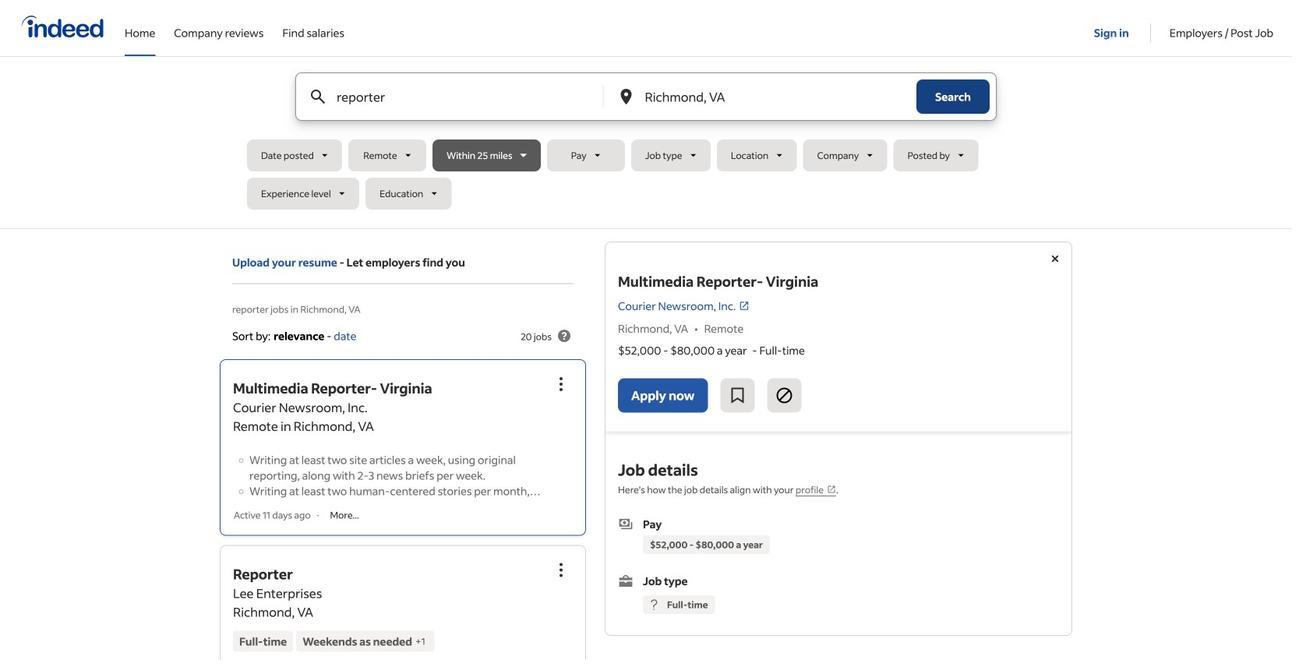 Task type: describe. For each thing, give the bounding box(es) containing it.
Edit location text field
[[642, 73, 886, 120]]

job preferences (opens in a new window) image
[[827, 485, 837, 494]]

close job details image
[[1046, 250, 1065, 268]]

job actions for reporter is collapsed image
[[552, 561, 571, 580]]

courier newsroom, inc. (opens in a new tab) image
[[739, 301, 750, 311]]



Task type: locate. For each thing, give the bounding box(es) containing it.
search: Job title, keywords, or company text field
[[334, 73, 577, 120]]

missing qualification image
[[647, 598, 661, 612]]

None search field
[[247, 73, 1046, 216]]

job actions for multimedia reporter- virginia is collapsed image
[[552, 375, 571, 394]]

save this job image
[[729, 386, 747, 405]]

help icon image
[[555, 327, 574, 345]]

not interested image
[[775, 386, 794, 405]]



Task type: vqa. For each thing, say whether or not it's contained in the screenshot.
Fabiani Cohen & Hall (opens in a new tab) icon
no



